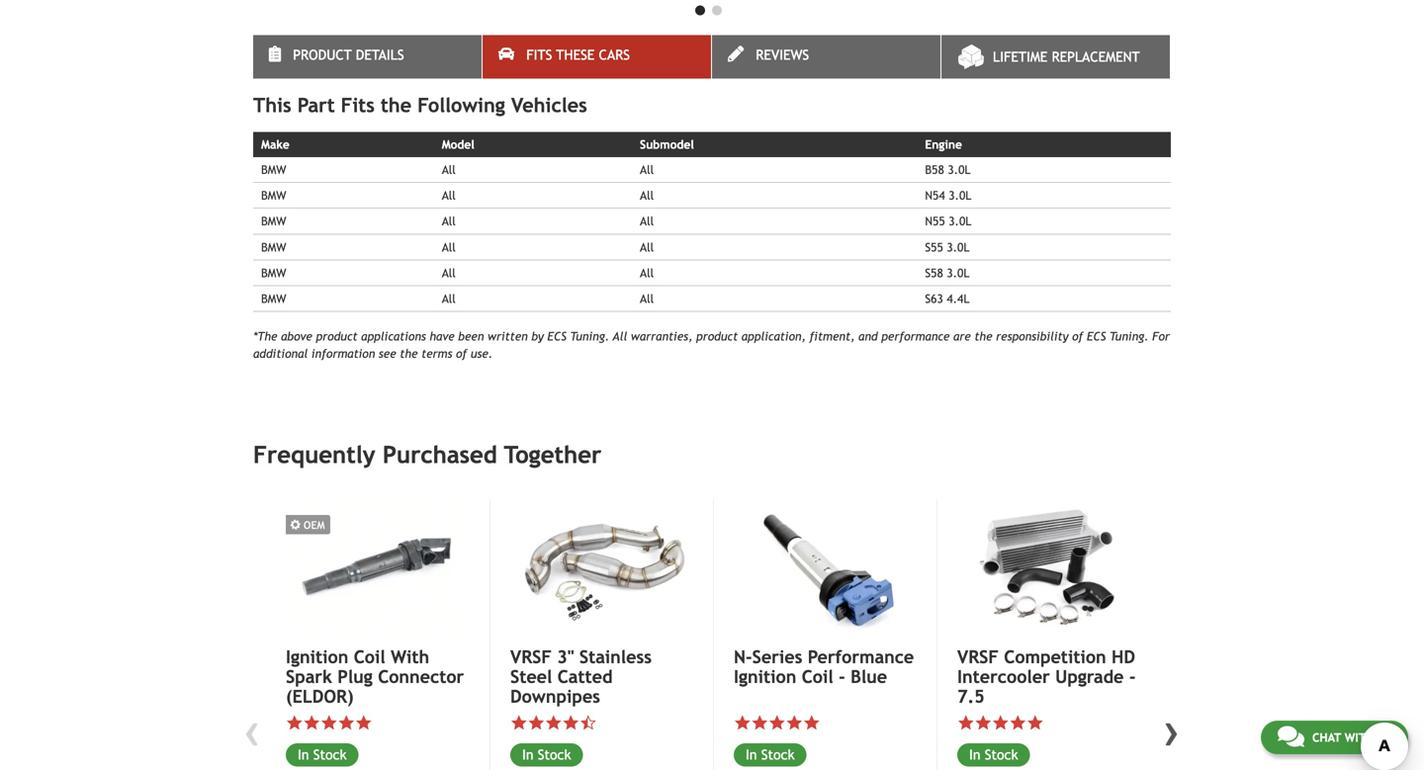 Task type: describe. For each thing, give the bounding box(es) containing it.
chat with us link
[[1261, 721, 1408, 755]]

7.5
[[957, 686, 985, 707]]

6 star image from the left
[[562, 715, 580, 732]]

5 star image from the left
[[320, 715, 338, 732]]

vrsf competition hd intercooler upgrade - 7.5 image
[[957, 500, 1138, 635]]

us
[[1377, 731, 1392, 745]]

ignition inside ignition coil with spark plug connector (eldor)
[[286, 647, 349, 668]]

1 ecs from the left
[[547, 330, 567, 343]]

vrsf competition hd intercooler upgrade - 7.5
[[957, 647, 1136, 707]]

responsibility
[[996, 330, 1069, 343]]

cars
[[599, 47, 630, 63]]

vrsf 3 image
[[510, 500, 691, 635]]

by
[[531, 330, 544, 343]]

all inside *the above product applications have been written by                 ecs tuning. all warranties, product application, fitment,                 and performance are the responsibility of ecs tuning.                 for additional information see the terms of use.
[[613, 330, 627, 343]]

3 star image from the left
[[286, 715, 303, 732]]

hd
[[1112, 647, 1135, 668]]

performance
[[808, 647, 914, 668]]

blue
[[851, 667, 887, 687]]

competition
[[1004, 647, 1106, 668]]

s55
[[925, 240, 943, 254]]

reviews
[[756, 47, 809, 63]]

bmw for s55 3.0l
[[261, 240, 286, 254]]

stainless
[[579, 647, 652, 668]]

product details link
[[253, 35, 482, 79]]

3.0l for n54 3.0l
[[949, 188, 972, 202]]

s63
[[925, 292, 943, 306]]

catted
[[558, 667, 613, 687]]

bmw for b58 3.0l
[[261, 163, 286, 176]]

chat with us
[[1312, 731, 1392, 745]]

4 star image from the left
[[338, 715, 355, 732]]

warranties,
[[631, 330, 693, 343]]

been
[[458, 330, 484, 343]]

purchased
[[383, 441, 497, 469]]

2 ecs from the left
[[1087, 330, 1106, 343]]

n55
[[925, 214, 945, 228]]

product details
[[293, 47, 404, 63]]

fits these cars
[[526, 47, 630, 63]]

product
[[293, 47, 352, 63]]

1 vertical spatial the
[[975, 330, 993, 343]]

3"
[[557, 647, 574, 668]]

s63 4.4l
[[925, 292, 970, 306]]

ignition coil with spark plug connector (eldor) link
[[286, 647, 468, 707]]

stock for vrsf 3" stainless steel catted downpipes
[[538, 747, 571, 763]]

1 horizontal spatial of
[[1072, 330, 1083, 343]]

details
[[356, 47, 404, 63]]

application,
[[742, 330, 806, 343]]

*the
[[253, 330, 277, 343]]

*the above product applications have been written by                 ecs tuning. all warranties, product application, fitment,                 and performance are the responsibility of ecs tuning.                 for additional information see the terms of use.
[[253, 330, 1170, 360]]

2 product from the left
[[696, 330, 738, 343]]

for
[[1152, 330, 1170, 343]]

performance
[[881, 330, 950, 343]]

- for coil
[[839, 667, 845, 687]]

ignition inside the n-series performance ignition coil - blue
[[734, 667, 797, 687]]

n-series performance ignition coil - blue link
[[734, 647, 915, 687]]

b58 3.0l
[[925, 163, 971, 176]]

coil inside the n-series performance ignition coil - blue
[[802, 667, 833, 687]]

in stock for n-series performance ignition coil - blue
[[746, 747, 795, 763]]

coil inside ignition coil with spark plug connector (eldor)
[[354, 647, 385, 668]]

›
[[1164, 704, 1180, 757]]

1 tuning. from the left
[[570, 330, 609, 343]]

vrsf competition hd intercooler upgrade - 7.5 link
[[957, 647, 1138, 707]]

n54
[[925, 188, 945, 202]]

have
[[430, 330, 455, 343]]

spark
[[286, 667, 332, 687]]

this part fits the following vehicles
[[253, 94, 587, 117]]

see
[[379, 347, 396, 360]]

s58
[[925, 266, 943, 280]]

steel
[[510, 667, 552, 687]]

part
[[297, 94, 335, 117]]

this
[[253, 94, 291, 117]]

reviews link
[[712, 35, 941, 79]]

2 vertical spatial the
[[400, 347, 418, 360]]

1 star image from the left
[[734, 715, 751, 732]]

these
[[556, 47, 595, 63]]

following
[[418, 94, 505, 117]]

n-series performance ignition coil - blue image
[[734, 500, 915, 635]]

in for vrsf competition hd intercooler upgrade - 7.5
[[969, 747, 981, 763]]

use.
[[471, 347, 493, 360]]

vrsf 3" stainless steel catted downpipes link
[[510, 647, 691, 707]]

0 vertical spatial fits
[[526, 47, 552, 63]]

engine
[[925, 138, 962, 152]]

s58 3.0l
[[925, 266, 970, 280]]

ignition coil with spark plug connector (eldor)
[[286, 647, 464, 707]]

in for n-series performance ignition coil - blue
[[746, 747, 757, 763]]



Task type: locate. For each thing, give the bounding box(es) containing it.
9 star image from the left
[[992, 715, 1009, 732]]

upgrade
[[1055, 667, 1124, 687]]

bmw for n54 3.0l
[[261, 188, 286, 202]]

-
[[839, 667, 845, 687], [1129, 667, 1136, 687]]

4 in stock from the left
[[969, 747, 1018, 763]]

3.0l right s58
[[947, 266, 970, 280]]

the
[[381, 94, 412, 117], [975, 330, 993, 343], [400, 347, 418, 360]]

vrsf left 3"
[[510, 647, 552, 668]]

the down details
[[381, 94, 412, 117]]

in stock for vrsf 3" stainless steel catted downpipes
[[522, 747, 571, 763]]

downpipes
[[510, 686, 600, 707]]

4 stock from the left
[[985, 747, 1018, 763]]

plug
[[338, 667, 373, 687]]

lifetime
[[993, 49, 1048, 65]]

1 horizontal spatial fits
[[526, 47, 552, 63]]

stock for vrsf competition hd intercooler upgrade - 7.5
[[985, 747, 1018, 763]]

product
[[316, 330, 358, 343], [696, 330, 738, 343]]

vehicles
[[511, 94, 587, 117]]

additional
[[253, 347, 308, 360]]

8 star image from the left
[[975, 715, 992, 732]]

0 horizontal spatial of
[[456, 347, 467, 360]]

vrsf 3" stainless steel catted downpipes
[[510, 647, 652, 707]]

in stock for ignition coil with spark plug connector (eldor)
[[298, 747, 347, 763]]

vrsf inside vrsf competition hd intercooler upgrade - 7.5
[[957, 647, 999, 668]]

- for upgrade
[[1129, 667, 1136, 687]]

in stock down 7.5
[[969, 747, 1018, 763]]

intercooler
[[957, 667, 1050, 687]]

3.0l for s55 3.0l
[[947, 240, 970, 254]]

and
[[859, 330, 878, 343]]

tuning. left for
[[1110, 330, 1149, 343]]

3 bmw from the top
[[261, 214, 286, 228]]

0 horizontal spatial -
[[839, 667, 845, 687]]

tuning.
[[570, 330, 609, 343], [1110, 330, 1149, 343]]

ecs right by
[[547, 330, 567, 343]]

written
[[488, 330, 528, 343]]

in stock down downpipes
[[522, 747, 571, 763]]

stock down (eldor)
[[313, 747, 347, 763]]

stock down intercooler
[[985, 747, 1018, 763]]

n54 3.0l
[[925, 188, 972, 202]]

3 stock from the left
[[538, 747, 571, 763]]

3.0l
[[948, 163, 971, 176], [949, 188, 972, 202], [949, 214, 972, 228], [947, 240, 970, 254], [947, 266, 970, 280]]

product up the information
[[316, 330, 358, 343]]

4 bmw from the top
[[261, 240, 286, 254]]

ignition coil with spark plug connector (eldor) image
[[286, 500, 468, 636]]

chat
[[1312, 731, 1341, 745]]

in stock
[[746, 747, 795, 763], [298, 747, 347, 763], [522, 747, 571, 763], [969, 747, 1018, 763]]

3 in stock from the left
[[522, 747, 571, 763]]

2 tuning. from the left
[[1110, 330, 1149, 343]]

1 horizontal spatial tuning.
[[1110, 330, 1149, 343]]

ecs right responsibility
[[1087, 330, 1106, 343]]

3.0l right s55
[[947, 240, 970, 254]]

0 vertical spatial the
[[381, 94, 412, 117]]

frequently purchased together
[[253, 441, 602, 469]]

0 horizontal spatial fits
[[341, 94, 375, 117]]

fits left "these"
[[526, 47, 552, 63]]

in down 7.5
[[969, 747, 981, 763]]

- inside the n-series performance ignition coil - blue
[[839, 667, 845, 687]]

stock down downpipes
[[538, 747, 571, 763]]

7 star image from the left
[[528, 715, 545, 732]]

stock for n-series performance ignition coil - blue
[[761, 747, 795, 763]]

in down (eldor)
[[298, 747, 309, 763]]

in for vrsf 3" stainless steel catted downpipes
[[522, 747, 534, 763]]

3 star image from the left
[[803, 715, 820, 732]]

replacement
[[1052, 49, 1140, 65]]

star image
[[734, 715, 751, 732], [751, 715, 768, 732], [803, 715, 820, 732], [338, 715, 355, 732], [510, 715, 528, 732], [562, 715, 580, 732], [957, 715, 975, 732], [975, 715, 992, 732], [1009, 715, 1027, 732]]

1 horizontal spatial ignition
[[734, 667, 797, 687]]

3.0l for n55 3.0l
[[949, 214, 972, 228]]

bmw for s58 3.0l
[[261, 266, 286, 280]]

product right the warranties,
[[696, 330, 738, 343]]

the right are
[[975, 330, 993, 343]]

series
[[752, 647, 802, 668]]

of right responsibility
[[1072, 330, 1083, 343]]

2 - from the left
[[1129, 667, 1136, 687]]

model
[[442, 138, 475, 152]]

above
[[281, 330, 312, 343]]

half star image
[[580, 715, 597, 732]]

submodel
[[640, 138, 694, 152]]

bmw for n55 3.0l
[[261, 214, 286, 228]]

2 star image from the left
[[751, 715, 768, 732]]

3.0l for s58 3.0l
[[947, 266, 970, 280]]

1 in from the left
[[746, 747, 757, 763]]

of down been at left top
[[456, 347, 467, 360]]

b58
[[925, 163, 944, 176]]

2 in stock from the left
[[298, 747, 347, 763]]

are
[[953, 330, 971, 343]]

0 horizontal spatial vrsf
[[510, 647, 552, 668]]

fits
[[526, 47, 552, 63], [341, 94, 375, 117]]

stock down series
[[761, 747, 795, 763]]

0 horizontal spatial tuning.
[[570, 330, 609, 343]]

in
[[746, 747, 757, 763], [298, 747, 309, 763], [522, 747, 534, 763], [969, 747, 981, 763]]

vrsf for intercooler
[[957, 647, 999, 668]]

1 horizontal spatial vrsf
[[957, 647, 999, 668]]

ignition left performance
[[734, 667, 797, 687]]

vrsf for steel
[[510, 647, 552, 668]]

2 star image from the left
[[786, 715, 803, 732]]

frequently
[[253, 441, 375, 469]]

2 stock from the left
[[313, 747, 347, 763]]

1 horizontal spatial coil
[[802, 667, 833, 687]]

1 star image from the left
[[768, 715, 786, 732]]

bmw for s63 4.4l
[[261, 292, 286, 306]]

in down downpipes
[[522, 747, 534, 763]]

fitment,
[[810, 330, 855, 343]]

tuning. right by
[[570, 330, 609, 343]]

1 vertical spatial fits
[[341, 94, 375, 117]]

1 vertical spatial of
[[456, 347, 467, 360]]

3.0l right b58
[[948, 163, 971, 176]]

in down n-
[[746, 747, 757, 763]]

fits right part
[[341, 94, 375, 117]]

0 horizontal spatial ignition
[[286, 647, 349, 668]]

3.0l right "n55"
[[949, 214, 972, 228]]

n-series performance ignition coil - blue
[[734, 647, 914, 687]]

5 bmw from the top
[[261, 266, 286, 280]]

information
[[311, 347, 375, 360]]

ecs
[[547, 330, 567, 343], [1087, 330, 1106, 343]]

1 horizontal spatial product
[[696, 330, 738, 343]]

1 bmw from the top
[[261, 163, 286, 176]]

4.4l
[[947, 292, 970, 306]]

in stock down series
[[746, 747, 795, 763]]

0 vertical spatial of
[[1072, 330, 1083, 343]]

lifetime replacement
[[993, 49, 1140, 65]]

5 star image from the left
[[510, 715, 528, 732]]

terms
[[421, 347, 452, 360]]

coil left blue
[[802, 667, 833, 687]]

› link
[[1157, 704, 1187, 757]]

in stock down (eldor)
[[298, 747, 347, 763]]

s55 3.0l
[[925, 240, 970, 254]]

3.0l for b58 3.0l
[[948, 163, 971, 176]]

6 star image from the left
[[355, 715, 372, 732]]

3.0l right n54
[[949, 188, 972, 202]]

2 in from the left
[[298, 747, 309, 763]]

applications
[[361, 330, 426, 343]]

ignition up (eldor)
[[286, 647, 349, 668]]

comments image
[[1278, 725, 1304, 749]]

vrsf inside vrsf 3" stainless steel catted downpipes
[[510, 647, 552, 668]]

1 - from the left
[[839, 667, 845, 687]]

1 product from the left
[[316, 330, 358, 343]]

7 star image from the left
[[957, 715, 975, 732]]

2 vrsf from the left
[[957, 647, 999, 668]]

0 horizontal spatial product
[[316, 330, 358, 343]]

1 vrsf from the left
[[510, 647, 552, 668]]

n55 3.0l
[[925, 214, 972, 228]]

the right see
[[400, 347, 418, 360]]

6 bmw from the top
[[261, 292, 286, 306]]

1 horizontal spatial -
[[1129, 667, 1136, 687]]

coil
[[354, 647, 385, 668], [802, 667, 833, 687]]

- inside vrsf competition hd intercooler upgrade - 7.5
[[1129, 667, 1136, 687]]

n-
[[734, 647, 752, 668]]

9 star image from the left
[[1009, 715, 1027, 732]]

coil left the with
[[354, 647, 385, 668]]

in stock for vrsf competition hd intercooler upgrade - 7.5
[[969, 747, 1018, 763]]

10 star image from the left
[[1027, 715, 1044, 732]]

0 horizontal spatial coil
[[354, 647, 385, 668]]

stock for ignition coil with spark plug connector (eldor)
[[313, 747, 347, 763]]

all
[[442, 163, 456, 176], [640, 163, 654, 176], [442, 188, 456, 202], [640, 188, 654, 202], [442, 214, 456, 228], [640, 214, 654, 228], [442, 240, 456, 254], [640, 240, 654, 254], [442, 266, 456, 280], [640, 266, 654, 280], [442, 292, 456, 306], [640, 292, 654, 306], [613, 330, 627, 343]]

2 bmw from the top
[[261, 188, 286, 202]]

4 in from the left
[[969, 747, 981, 763]]

vrsf up 7.5
[[957, 647, 999, 668]]

in for ignition coil with spark plug connector (eldor)
[[298, 747, 309, 763]]

1 horizontal spatial ecs
[[1087, 330, 1106, 343]]

vrsf
[[510, 647, 552, 668], [957, 647, 999, 668]]

8 star image from the left
[[545, 715, 562, 732]]

0 horizontal spatial ecs
[[547, 330, 567, 343]]

star image
[[768, 715, 786, 732], [786, 715, 803, 732], [286, 715, 303, 732], [303, 715, 320, 732], [320, 715, 338, 732], [355, 715, 372, 732], [528, 715, 545, 732], [545, 715, 562, 732], [992, 715, 1009, 732], [1027, 715, 1044, 732]]

make
[[261, 138, 290, 152]]

1 stock from the left
[[761, 747, 795, 763]]

with
[[1345, 731, 1374, 745]]

of
[[1072, 330, 1083, 343], [456, 347, 467, 360]]

together
[[504, 441, 602, 469]]

(eldor)
[[286, 686, 354, 707]]

fits these cars link
[[483, 35, 711, 79]]

lifetime replacement link
[[942, 35, 1170, 79]]

1 in stock from the left
[[746, 747, 795, 763]]

3 in from the left
[[522, 747, 534, 763]]

with
[[391, 647, 429, 668]]

- left blue
[[839, 667, 845, 687]]

4 star image from the left
[[303, 715, 320, 732]]

ignition
[[286, 647, 349, 668], [734, 667, 797, 687]]

- right upgrade
[[1129, 667, 1136, 687]]

connector
[[378, 667, 464, 687]]



Task type: vqa. For each thing, say whether or not it's contained in the screenshot.
- within N-Series Performance Ignition Coil - Blue
yes



